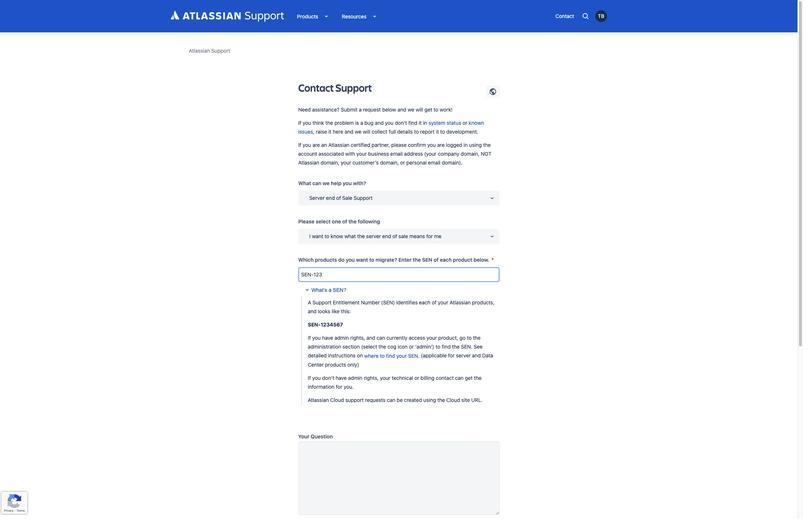 Task type: describe. For each thing, give the bounding box(es) containing it.
administration
[[308, 344, 342, 350]]

0 vertical spatial will
[[416, 107, 424, 113]]

details
[[398, 129, 413, 135]]

can right what
[[313, 180, 322, 187]]

search page image
[[582, 12, 590, 20]]

to left migrate?
[[370, 257, 375, 263]]

what
[[299, 180, 312, 187]]

account
[[299, 151, 318, 157]]

have inside if you have admin rights, and can currently access your product, go to the administration section (select the cog icon or 'admin') to find the sen. see detailed instructions on
[[322, 335, 334, 341]]

and inside a support entitlement number (sen) identifies each of your atlassian products, and looks like this:
[[308, 309, 317, 315]]

1 horizontal spatial for
[[427, 233, 433, 240]]

0 vertical spatial products
[[315, 257, 337, 263]]

0 vertical spatial end
[[326, 195, 335, 201]]

0 vertical spatial each
[[440, 257, 452, 263]]

rights, inside if you have admin rights, and can currently access your product, go to the administration section (select the cog icon or 'admin') to find the sen. see detailed instructions on
[[351, 335, 366, 341]]

get inside 'if you don't have admin rights, your technical or billing contact can get the information for you.'
[[465, 376, 473, 382]]

associated
[[319, 151, 344, 157]]

site
[[462, 398, 470, 404]]

assistance?
[[312, 107, 340, 113]]

contact link
[[552, 11, 578, 22]]

product
[[453, 257, 473, 263]]

problem
[[335, 120, 354, 126]]

report
[[421, 129, 435, 135]]

which
[[299, 257, 314, 263]]

data
[[483, 353, 494, 359]]

billing
[[421, 376, 435, 382]]

server end of sale support
[[310, 195, 373, 201]]

1234567
[[321, 322, 343, 328]]

detailed
[[308, 353, 327, 359]]

the down contact
[[438, 398, 445, 404]]

and down problem
[[345, 129, 354, 135]]

the right think on the top left of the page
[[326, 120, 333, 126]]

1 horizontal spatial want
[[356, 257, 368, 263]]

to left work! at right top
[[434, 107, 439, 113]]

known issues
[[299, 120, 485, 135]]

support
[[346, 398, 364, 404]]

if you don't have admin rights, your technical or billing contact can get the information for you.
[[308, 376, 482, 391]]

do
[[339, 257, 345, 263]]

(applicable
[[421, 353, 447, 359]]

atlassian support link
[[189, 46, 230, 55]]

on
[[357, 353, 363, 359]]

need
[[299, 107, 311, 113]]

it for if you think the problem is a bug and you don't find it in system status or
[[419, 120, 422, 126]]

you up the account
[[303, 142, 311, 148]]

confirm
[[408, 142, 426, 148]]

you.
[[344, 384, 354, 391]]

request
[[363, 107, 381, 113]]

products button
[[292, 11, 333, 22]]

atlassian support
[[189, 48, 230, 54]]

rights, inside 'if you don't have admin rights, your technical or billing contact can get the information for you.'
[[364, 376, 379, 382]]

you up issues
[[303, 120, 311, 126]]

a support entitlement number (sen) identifies each of your atlassian products, and looks like this:
[[308, 300, 495, 315]]

contact support
[[299, 81, 372, 95]]

the up see
[[473, 335, 481, 341]]

sen-
[[308, 322, 321, 328]]

not
[[481, 151, 492, 157]]

(sen)
[[382, 300, 395, 306]]

help
[[331, 180, 342, 187]]

if you have admin rights, and can currently access your product, go to the administration section (select the cog icon or 'admin') to find the sen. see detailed instructions on
[[308, 335, 483, 359]]

0 horizontal spatial it
[[329, 129, 332, 135]]

contact for contact support
[[299, 81, 334, 95]]

products
[[297, 13, 319, 19]]

requests
[[365, 398, 386, 404]]

if for if you think the problem is a bug and you don't find it in system status or
[[299, 120, 302, 126]]

2 vertical spatial find
[[386, 353, 395, 360]]

0 horizontal spatial sen.
[[409, 353, 420, 360]]

2 are from the left
[[438, 142, 445, 148]]

be
[[397, 398, 403, 404]]

an
[[322, 142, 327, 148]]

this:
[[341, 309, 351, 315]]

0 horizontal spatial domain,
[[321, 160, 340, 166]]

product,
[[439, 335, 459, 341]]

sale
[[343, 195, 353, 201]]

you up (your
[[428, 142, 436, 148]]

work!
[[440, 107, 453, 113]]

domain).
[[442, 160, 463, 166]]

1 horizontal spatial find
[[409, 120, 418, 126]]

(your
[[425, 151, 437, 157]]

1 are from the left
[[313, 142, 320, 148]]

migrate?
[[376, 257, 398, 263]]

atlassian inside atlassian support 'link'
[[189, 48, 210, 54]]

i want to know what the server end of sale means for me
[[310, 233, 442, 240]]

with
[[346, 151, 355, 157]]

question
[[311, 434, 333, 440]]

address
[[405, 151, 423, 157]]

business
[[369, 151, 389, 157]]

known issues link
[[299, 120, 485, 135]]

looks
[[318, 309, 331, 315]]

1 horizontal spatial we
[[355, 129, 362, 135]]

1 vertical spatial a
[[361, 120, 363, 126]]

raise
[[316, 129, 327, 135]]

(select
[[361, 344, 378, 350]]

identifies
[[397, 300, 418, 306]]

currently
[[387, 335, 408, 341]]

and inside if you have admin rights, and can currently access your product, go to the administration section (select the cog icon or 'admin') to find the sen. see detailed instructions on
[[367, 335, 376, 341]]

your down icon
[[397, 353, 407, 360]]

resources
[[342, 13, 367, 19]]

products,
[[473, 300, 495, 306]]

you right do
[[346, 257, 355, 263]]

partner,
[[372, 142, 390, 148]]

to down system status link
[[441, 129, 445, 135]]

select
[[316, 219, 331, 225]]

of inside a support entitlement number (sen) identifies each of your atlassian products, and looks like this:
[[432, 300, 437, 306]]

1 horizontal spatial domain,
[[380, 160, 399, 166]]

to left know
[[325, 233, 330, 240]]

sen. inside if you have admin rights, and can currently access your product, go to the administration section (select the cog icon or 'admin') to find the sen. see detailed instructions on
[[461, 344, 473, 350]]

2 horizontal spatial we
[[408, 107, 415, 113]]

one
[[332, 219, 341, 225]]

1 vertical spatial email
[[428, 160, 441, 166]]

you inside 'if you don't have admin rights, your technical or billing contact can get the information for you.'
[[313, 376, 321, 382]]

can left be
[[387, 398, 396, 404]]

what's a sen?
[[312, 288, 347, 294]]

Which products do you want to migrate? Enter the SEN of each product below.  text field
[[299, 268, 500, 282]]

of left "sale"
[[393, 233, 398, 240]]

for inside the (applicable for server and data center products only)
[[449, 353, 455, 359]]

means
[[410, 233, 425, 240]]

support for atlassian
[[211, 48, 230, 54]]

or up development.
[[463, 120, 468, 126]]

the inside the if you are an atlassian certified partner, please confirm you are logged in using the account associated with your business email address (your company domain, not atlassian domain, your customer's domain, or personal email domain).
[[484, 142, 491, 148]]

technical
[[392, 376, 413, 382]]

don't
[[395, 120, 407, 126]]

submit
[[341, 107, 358, 113]]



Task type: vqa. For each thing, say whether or not it's contained in the screenshot.
left the "or"
no



Task type: locate. For each thing, give the bounding box(es) containing it.
issues
[[299, 129, 313, 135]]

in right logged
[[464, 142, 468, 148]]

1 horizontal spatial sen.
[[461, 344, 473, 350]]

0 horizontal spatial using
[[424, 398, 436, 404]]

center
[[308, 362, 324, 369]]

get up site
[[465, 376, 473, 382]]

if for if you have admin rights, and can currently access your product, go to the administration section (select the cog icon or 'admin') to find the sen. see detailed instructions on
[[308, 335, 311, 341]]

get
[[425, 107, 433, 113], [465, 376, 473, 382]]

if inside if you have admin rights, and can currently access your product, go to the administration section (select the cog icon or 'admin') to find the sen. see detailed instructions on
[[308, 335, 311, 341]]

Your Question text field
[[299, 442, 500, 516]]

support up submit
[[336, 81, 372, 95]]

the up what
[[349, 219, 357, 225]]

1 vertical spatial admin
[[348, 376, 363, 382]]

1 vertical spatial will
[[363, 129, 371, 135]]

can up (select
[[377, 335, 385, 341]]

if for if you are an atlassian certified partner, please confirm you are logged in using the account associated with your business email address (your company domain, not atlassian domain, your customer's domain, or personal email domain).
[[299, 142, 302, 148]]

cloud left site
[[447, 398, 461, 404]]

support inside a support entitlement number (sen) identifies each of your atlassian products, and looks like this:
[[313, 300, 332, 306]]

what can we help you with?
[[299, 180, 367, 187]]

using up not
[[470, 142, 482, 148]]

0 vertical spatial we
[[408, 107, 415, 113]]

2 vertical spatial for
[[336, 384, 343, 391]]

support up looks
[[313, 300, 332, 306]]

your inside if you have admin rights, and can currently access your product, go to the administration section (select the cog icon or 'admin') to find the sen. see detailed instructions on
[[427, 335, 437, 341]]

0 horizontal spatial get
[[425, 107, 433, 113]]

the right what
[[358, 233, 365, 240]]

or inside the if you are an atlassian certified partner, please confirm you are logged in using the account associated with your business email address (your company domain, not atlassian domain, your customer's domain, or personal email domain).
[[401, 160, 405, 166]]

see
[[474, 344, 483, 350]]

of
[[337, 195, 341, 201], [343, 219, 348, 225], [393, 233, 398, 240], [434, 257, 439, 263], [432, 300, 437, 306]]

rights, down where
[[364, 376, 379, 382]]

a right "is"
[[361, 120, 363, 126]]

me
[[435, 233, 442, 240]]

each left product
[[440, 257, 452, 263]]

a left sen?
[[329, 288, 332, 294]]

logged
[[446, 142, 463, 148]]

here
[[333, 129, 344, 135]]

and up collect
[[375, 120, 384, 126]]

1 vertical spatial products
[[325, 362, 346, 369]]

sen. down 'admin')
[[409, 353, 420, 360]]

contact for contact
[[556, 13, 575, 19]]

server
[[310, 195, 325, 201]]

the
[[326, 120, 333, 126], [484, 142, 491, 148], [349, 219, 357, 225], [358, 233, 365, 240], [413, 257, 421, 263], [473, 335, 481, 341], [379, 344, 387, 350], [453, 344, 460, 350], [474, 376, 482, 382], [438, 398, 445, 404]]

1 vertical spatial rights,
[[364, 376, 379, 382]]

server
[[367, 233, 381, 240], [456, 353, 471, 359]]

to right go
[[467, 335, 472, 341]]

certified
[[351, 142, 371, 148]]

we right below in the left top of the page
[[408, 107, 415, 113]]

0 horizontal spatial server
[[367, 233, 381, 240]]

0 horizontal spatial contact
[[299, 81, 334, 95]]

contact
[[436, 376, 454, 382]]

1 horizontal spatial using
[[470, 142, 482, 148]]

bug
[[365, 120, 374, 126]]

and down see
[[473, 353, 481, 359]]

rights, up the section
[[351, 335, 366, 341]]

if inside 'if you don't have admin rights, your technical or billing contact can get the information for you.'
[[308, 376, 311, 382]]

0 horizontal spatial we
[[323, 180, 330, 187]]

known
[[469, 120, 485, 126]]

where to find your sen. link
[[365, 352, 420, 361]]

1 vertical spatial contact
[[299, 81, 334, 95]]

0 horizontal spatial end
[[326, 195, 335, 201]]

support down with?
[[354, 195, 373, 201]]

personal
[[407, 160, 427, 166]]

you right help
[[343, 180, 352, 187]]

admin inside if you have admin rights, and can currently access your product, go to the administration section (select the cog icon or 'admin') to find the sen. see detailed instructions on
[[335, 335, 349, 341]]

0 horizontal spatial find
[[386, 353, 395, 360]]

go
[[460, 335, 466, 341]]

please
[[299, 219, 315, 225]]

to right where
[[380, 353, 385, 360]]

0 horizontal spatial are
[[313, 142, 320, 148]]

products image
[[319, 12, 327, 21]]

sen
[[423, 257, 433, 263]]

find down product,
[[442, 344, 451, 350]]

url.
[[472, 398, 483, 404]]

contact left "search page" icon
[[556, 13, 575, 19]]

which products do you want to migrate? enter the sen of each product below. *
[[299, 257, 494, 263]]

to up the "(applicable" in the right of the page
[[436, 344, 441, 350]]

0 vertical spatial a
[[359, 107, 362, 113]]

have inside 'if you don't have admin rights, your technical or billing contact can get the information for you.'
[[336, 376, 347, 382]]

in inside the if you are an atlassian certified partner, please confirm you are logged in using the account associated with your business email address (your company domain, not atlassian domain, your customer's domain, or personal email domain).
[[464, 142, 468, 148]]

domain, down the associated
[[321, 160, 340, 166]]

2 vertical spatial a
[[329, 288, 332, 294]]

1 vertical spatial have
[[336, 376, 347, 382]]

rights,
[[351, 335, 366, 341], [364, 376, 379, 382]]

sale
[[399, 233, 408, 240]]

have up you. at the bottom of page
[[336, 376, 347, 382]]

can inside if you have admin rights, and can currently access your product, go to the administration section (select the cog icon or 'admin') to find the sen. see detailed instructions on
[[377, 335, 385, 341]]

0 vertical spatial find
[[409, 120, 418, 126]]

products
[[315, 257, 337, 263], [325, 362, 346, 369]]

1 vertical spatial sen.
[[409, 353, 420, 360]]

atlassian inside a support entitlement number (sen) identifies each of your atlassian products, and looks like this:
[[450, 300, 471, 306]]

1 vertical spatial in
[[464, 142, 468, 148]]

in up report
[[424, 120, 428, 126]]

the inside 'if you don't have admin rights, your technical or billing contact can get the information for you.'
[[474, 376, 482, 382]]

sen. down go
[[461, 344, 473, 350]]

0 horizontal spatial have
[[322, 335, 334, 341]]

for left you. at the bottom of page
[[336, 384, 343, 391]]

0 vertical spatial server
[[367, 233, 381, 240]]

what's
[[312, 288, 327, 294]]

a inside button
[[329, 288, 332, 294]]

0 vertical spatial in
[[424, 120, 428, 126]]

instructions
[[328, 353, 356, 359]]

open image
[[488, 232, 497, 241]]

for right the "(applicable" in the right of the page
[[449, 353, 455, 359]]

and
[[398, 107, 407, 113], [375, 120, 384, 126], [345, 129, 354, 135], [308, 309, 317, 315], [367, 335, 376, 341], [473, 353, 481, 359]]

1 vertical spatial we
[[355, 129, 362, 135]]

1 horizontal spatial get
[[465, 376, 473, 382]]

products left do
[[315, 257, 337, 263]]

support inside 'link'
[[211, 48, 230, 54]]

admin up you. at the bottom of page
[[348, 376, 363, 382]]

below
[[383, 107, 397, 113]]

1 vertical spatial get
[[465, 376, 473, 382]]

using inside the if you are an atlassian certified partner, please confirm you are logged in using the account associated with your business email address (your company domain, not atlassian domain, your customer's domain, or personal email domain).
[[470, 142, 482, 148]]

1 horizontal spatial have
[[336, 376, 347, 382]]

end right server
[[326, 195, 335, 201]]

0 horizontal spatial for
[[336, 384, 343, 391]]

are up company in the right of the page
[[438, 142, 445, 148]]

admin
[[335, 335, 349, 341], [348, 376, 363, 382]]

are left an at the left
[[313, 142, 320, 148]]

a right submit
[[359, 107, 362, 113]]

0 vertical spatial using
[[470, 142, 482, 148]]

products inside the (applicable for server and data center products only)
[[325, 362, 346, 369]]

it for , raise it here and we will collect full details to report it to development.
[[436, 129, 439, 135]]

resources dropdown image
[[367, 12, 376, 21]]

you up administration
[[313, 335, 321, 341]]

find up the details
[[409, 120, 418, 126]]

can inside 'if you don't have admin rights, your technical or billing contact can get the information for you.'
[[456, 376, 464, 382]]

support
[[211, 48, 230, 54], [336, 81, 372, 95], [354, 195, 373, 201], [313, 300, 332, 306]]

0 vertical spatial rights,
[[351, 335, 366, 341]]

can
[[313, 180, 322, 187], [377, 335, 385, 341], [456, 376, 464, 382], [387, 398, 396, 404]]

you up full
[[385, 120, 394, 126]]

i
[[310, 233, 311, 240]]

of left sale
[[337, 195, 341, 201]]

2 horizontal spatial it
[[436, 129, 439, 135]]

number
[[361, 300, 380, 306]]

1 vertical spatial find
[[442, 344, 451, 350]]

you up information
[[313, 376, 321, 382]]

your up product,
[[438, 300, 449, 306]]

customer's
[[353, 160, 379, 166]]

open image
[[488, 194, 497, 203]]

it down system
[[436, 129, 439, 135]]

end left "sale"
[[383, 233, 392, 240]]

resources button
[[337, 11, 381, 22]]

admin inside 'if you don't have admin rights, your technical or billing contact can get the information for you.'
[[348, 376, 363, 382]]

0 vertical spatial have
[[322, 335, 334, 341]]

access
[[409, 335, 426, 341]]

server inside the (applicable for server and data center products only)
[[456, 353, 471, 359]]

the up not
[[484, 142, 491, 148]]

cog
[[388, 344, 397, 350]]

information
[[308, 384, 335, 391]]

and down a in the left bottom of the page
[[308, 309, 317, 315]]

your inside a support entitlement number (sen) identifies each of your atlassian products, and looks like this:
[[438, 300, 449, 306]]

it up report
[[419, 120, 422, 126]]

atlassian logo image
[[171, 11, 284, 22]]

where
[[365, 353, 379, 360]]

domain, left not
[[461, 151, 480, 157]]

(applicable for server and data center products only)
[[308, 353, 494, 369]]

1 vertical spatial end
[[383, 233, 392, 240]]

sen?
[[333, 288, 347, 294]]

1 horizontal spatial in
[[464, 142, 468, 148]]

icon
[[398, 344, 408, 350]]

and inside the (applicable for server and data center products only)
[[473, 353, 481, 359]]

and up (select
[[367, 335, 376, 341]]

if inside the if you are an atlassian certified partner, please confirm you are logged in using the account associated with your business email address (your company domain, not atlassian domain, your customer's domain, or personal email domain).
[[299, 142, 302, 148]]

contact up assistance?
[[299, 81, 334, 95]]

1 vertical spatial server
[[456, 353, 471, 359]]

get up system
[[425, 107, 433, 113]]

find
[[409, 120, 418, 126], [442, 344, 451, 350], [386, 353, 395, 360]]

like
[[332, 309, 340, 315]]

and right below in the left top of the page
[[398, 107, 407, 113]]

domain, down business
[[380, 160, 399, 166]]

to left report
[[415, 129, 419, 135]]

support for a
[[313, 300, 332, 306]]

with?
[[353, 180, 367, 187]]

support down atlassian logo
[[211, 48, 230, 54]]

find inside if you have admin rights, and can currently access your product, go to the administration section (select the cog icon or 'admin') to find the sen. see detailed instructions on
[[442, 344, 451, 350]]

want right 'i'
[[312, 233, 324, 240]]

0 vertical spatial for
[[427, 233, 433, 240]]

0 horizontal spatial in
[[424, 120, 428, 126]]

0 horizontal spatial cloud
[[331, 398, 344, 404]]

created
[[404, 398, 422, 404]]

1 horizontal spatial contact
[[556, 13, 575, 19]]

if
[[299, 120, 302, 126], [299, 142, 302, 148], [308, 335, 311, 341], [308, 376, 311, 382]]

2 vertical spatial we
[[323, 180, 330, 187]]

the up url.
[[474, 376, 482, 382]]

cloud
[[331, 398, 344, 404], [447, 398, 461, 404]]

for left me
[[427, 233, 433, 240]]

,
[[313, 129, 315, 135]]

you inside if you have admin rights, and can currently access your product, go to the administration section (select the cog icon or 'admin') to find the sen. see detailed instructions on
[[313, 335, 321, 341]]

following
[[358, 219, 380, 225]]

a
[[308, 300, 312, 306]]

2 horizontal spatial domain,
[[461, 151, 480, 157]]

server down go
[[456, 353, 471, 359]]

1 vertical spatial for
[[449, 353, 455, 359]]

1 vertical spatial each
[[419, 300, 431, 306]]

if up issues
[[299, 120, 302, 126]]

1 horizontal spatial will
[[416, 107, 424, 113]]

0 horizontal spatial will
[[363, 129, 371, 135]]

the down go
[[453, 344, 460, 350]]

it
[[419, 120, 422, 126], [329, 129, 332, 135], [436, 129, 439, 135]]

if up the account
[[299, 142, 302, 148]]

your down certified
[[357, 151, 367, 157]]

if down center
[[308, 376, 311, 382]]

0 vertical spatial want
[[312, 233, 324, 240]]

if you think the problem is a bug and you don't find it in system status or
[[299, 120, 469, 126]]

0 horizontal spatial email
[[391, 151, 403, 157]]

'admin')
[[416, 344, 435, 350]]

collect
[[372, 129, 388, 135]]

1 horizontal spatial each
[[440, 257, 452, 263]]

your up 'admin')
[[427, 335, 437, 341]]

or inside if you have admin rights, and can currently access your product, go to the administration section (select the cog icon or 'admin') to find the sen. see detailed instructions on
[[409, 344, 414, 350]]

1 horizontal spatial it
[[419, 120, 422, 126]]

a
[[359, 107, 362, 113], [361, 120, 363, 126], [329, 288, 332, 294]]

your
[[357, 151, 367, 157], [341, 160, 352, 166], [438, 300, 449, 306], [427, 335, 437, 341], [397, 353, 407, 360], [380, 376, 391, 382]]

to
[[434, 107, 439, 113], [415, 129, 419, 135], [441, 129, 445, 135], [325, 233, 330, 240], [370, 257, 375, 263], [467, 335, 472, 341], [436, 344, 441, 350], [380, 353, 385, 360]]

or inside 'if you don't have admin rights, your technical or billing contact can get the information for you.'
[[415, 376, 420, 382]]

don't
[[322, 376, 335, 382]]

cloud left support
[[331, 398, 344, 404]]

sen-1234567
[[308, 322, 343, 328]]

or right icon
[[409, 344, 414, 350]]

system status link
[[429, 120, 462, 126]]

want right do
[[356, 257, 368, 263]]

or left personal
[[401, 160, 405, 166]]

0 vertical spatial sen.
[[461, 344, 473, 350]]

email
[[391, 151, 403, 157], [428, 160, 441, 166]]

1 horizontal spatial are
[[438, 142, 445, 148]]

for inside 'if you don't have admin rights, your technical or billing contact can get the information for you.'
[[336, 384, 343, 391]]

2 horizontal spatial for
[[449, 353, 455, 359]]

of right one
[[343, 219, 348, 225]]

each inside a support entitlement number (sen) identifies each of your atlassian products, and looks like this:
[[419, 300, 431, 306]]

1 vertical spatial want
[[356, 257, 368, 263]]

if for if you don't have admin rights, your technical or billing contact can get the information for you.
[[308, 376, 311, 382]]

please
[[392, 142, 407, 148]]

0 vertical spatial email
[[391, 151, 403, 157]]

we left help
[[323, 180, 330, 187]]

can right contact
[[456, 376, 464, 382]]

find down cog
[[386, 353, 395, 360]]

if down sen-
[[308, 335, 311, 341]]

0 horizontal spatial want
[[312, 233, 324, 240]]

0 vertical spatial admin
[[335, 335, 349, 341]]

1 vertical spatial using
[[424, 398, 436, 404]]

0 vertical spatial get
[[425, 107, 433, 113]]

2 cloud from the left
[[447, 398, 461, 404]]

think
[[313, 120, 324, 126]]

1 horizontal spatial email
[[428, 160, 441, 166]]

each
[[440, 257, 452, 263], [419, 300, 431, 306]]

support for contact
[[336, 81, 372, 95]]

what's a sen? button
[[299, 279, 351, 298]]

products down the instructions
[[325, 362, 346, 369]]

2 horizontal spatial find
[[442, 344, 451, 350]]

admin up the section
[[335, 335, 349, 341]]

or left billing
[[415, 376, 420, 382]]

the left sen
[[413, 257, 421, 263]]

status
[[447, 120, 462, 126]]

your inside 'if you don't have admin rights, your technical or billing contact can get the information for you.'
[[380, 376, 391, 382]]

of right identifies
[[432, 300, 437, 306]]

1 horizontal spatial server
[[456, 353, 471, 359]]

your question
[[299, 434, 333, 440]]

company
[[438, 151, 460, 157]]

0 horizontal spatial each
[[419, 300, 431, 306]]

server down "following"
[[367, 233, 381, 240]]

1 cloud from the left
[[331, 398, 344, 404]]

0 vertical spatial contact
[[556, 13, 575, 19]]

your down with
[[341, 160, 352, 166]]

account avatar image
[[596, 10, 608, 22]]

we down "is"
[[355, 129, 362, 135]]

1 horizontal spatial end
[[383, 233, 392, 240]]

each right identifies
[[419, 300, 431, 306]]

of right sen
[[434, 257, 439, 263]]

it left here
[[329, 129, 332, 135]]

your left technical
[[380, 376, 391, 382]]

the left cog
[[379, 344, 387, 350]]

1 horizontal spatial cloud
[[447, 398, 461, 404]]



